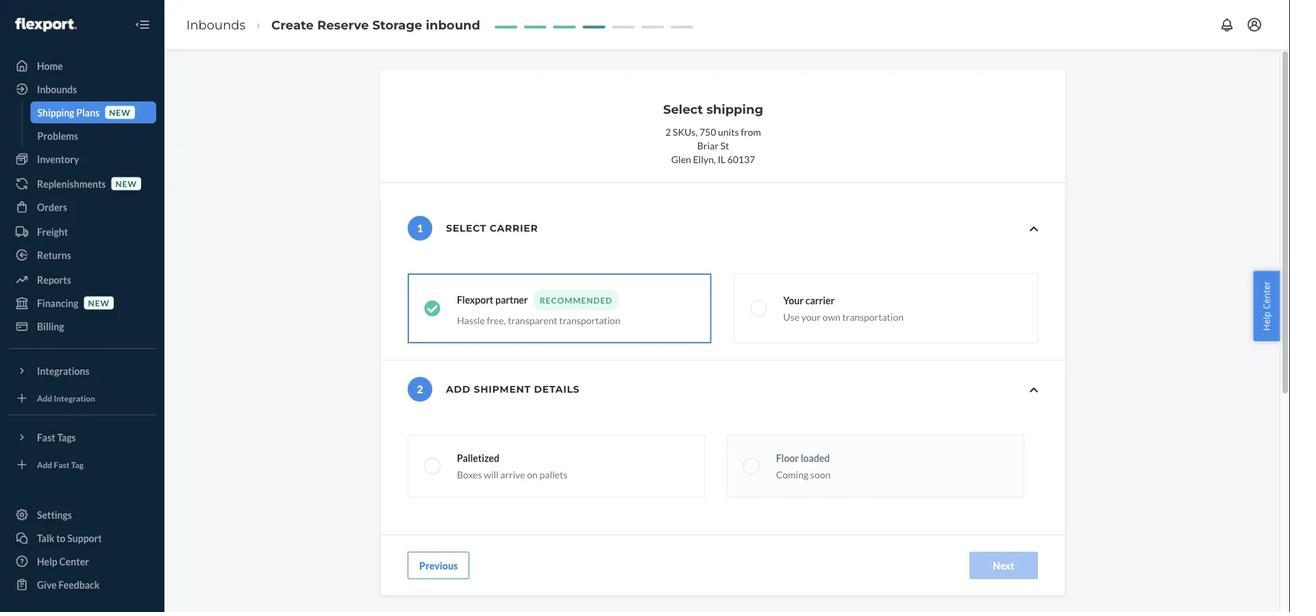 Task type: locate. For each thing, give the bounding box(es) containing it.
0 horizontal spatial inbounds link
[[8, 78, 156, 100]]

select for select carrier
[[446, 222, 487, 234]]

0 vertical spatial 2
[[666, 126, 671, 137]]

palletized boxes will arrive on pallets
[[457, 452, 568, 480]]

orders
[[37, 201, 67, 213]]

0 vertical spatial carrier
[[490, 222, 538, 234]]

give feedback
[[37, 579, 100, 590]]

0 vertical spatial help center
[[1261, 281, 1273, 331]]

will
[[484, 468, 499, 480]]

0 horizontal spatial help
[[37, 556, 57, 567]]

2 chevron up image from the top
[[1030, 385, 1038, 395]]

2
[[666, 126, 671, 137], [417, 383, 423, 396]]

1 vertical spatial 2
[[417, 383, 423, 396]]

0 horizontal spatial 2
[[417, 383, 423, 396]]

1 horizontal spatial 2
[[666, 126, 671, 137]]

carrier for select
[[490, 222, 538, 234]]

help center inside button
[[1261, 281, 1273, 331]]

add left integration
[[37, 393, 52, 403]]

1 horizontal spatial inbounds link
[[186, 17, 246, 32]]

1 horizontal spatial carrier
[[806, 294, 835, 306]]

1 vertical spatial center
[[59, 556, 89, 567]]

skus
[[673, 126, 696, 137]]

1 vertical spatial fast
[[54, 460, 70, 469]]

new up orders "link"
[[115, 179, 137, 188]]

new for shipping plans
[[109, 107, 131, 117]]

inbounds link inside breadcrumbs navigation
[[186, 17, 246, 32]]

inventory link
[[8, 148, 156, 170]]

inventory
[[37, 153, 79, 165]]

add for add shipment details
[[446, 383, 471, 395]]

inbounds link
[[186, 17, 246, 32], [8, 78, 156, 100]]

1
[[417, 222, 423, 235]]

new right plans
[[109, 107, 131, 117]]

0 horizontal spatial center
[[59, 556, 89, 567]]

home link
[[8, 55, 156, 77]]

1 vertical spatial select
[[446, 222, 487, 234]]

integrations button
[[8, 360, 156, 382]]

add integration link
[[8, 387, 156, 409]]

select up skus at the right top
[[663, 101, 703, 117]]

transportation down recommended
[[559, 314, 621, 326]]

transportation right own
[[843, 311, 904, 322]]

help center
[[1261, 281, 1273, 331], [37, 556, 89, 567]]

1 horizontal spatial center
[[1261, 281, 1273, 309]]

transparent
[[508, 314, 558, 326]]

support
[[67, 532, 102, 544]]

select shipping
[[663, 101, 764, 117]]

0 horizontal spatial inbounds
[[37, 83, 77, 95]]

settings link
[[8, 504, 156, 526]]

0 horizontal spatial select
[[446, 222, 487, 234]]

new
[[109, 107, 131, 117], [115, 179, 137, 188], [88, 298, 110, 308]]

replenishments
[[37, 178, 106, 190]]

1 vertical spatial help
[[37, 556, 57, 567]]

0 vertical spatial inbounds link
[[186, 17, 246, 32]]

1 horizontal spatial inbounds
[[186, 17, 246, 32]]

tag
[[71, 460, 84, 469]]

0 vertical spatial help
[[1261, 312, 1273, 331]]

0 horizontal spatial carrier
[[490, 222, 538, 234]]

on
[[527, 468, 538, 480]]

transportation
[[843, 311, 904, 322], [559, 314, 621, 326]]

returns link
[[8, 244, 156, 266]]

fast left tag
[[54, 460, 70, 469]]

2 vertical spatial new
[[88, 298, 110, 308]]

0 vertical spatial center
[[1261, 281, 1273, 309]]

0 vertical spatial new
[[109, 107, 131, 117]]

inbound
[[426, 17, 480, 32]]

previous button
[[408, 552, 470, 579]]

add down fast tags
[[37, 460, 52, 469]]

0 horizontal spatial help center
[[37, 556, 89, 567]]

home
[[37, 60, 63, 72]]

help
[[1261, 312, 1273, 331], [37, 556, 57, 567]]

0 vertical spatial fast
[[37, 431, 55, 443]]

floor
[[776, 452, 799, 464]]

fast left tags
[[37, 431, 55, 443]]

carrier inside your carrier use your own transportation
[[806, 294, 835, 306]]

1 horizontal spatial help
[[1261, 312, 1273, 331]]

add for add fast tag
[[37, 460, 52, 469]]

talk
[[37, 532, 54, 544]]

1 vertical spatial chevron up image
[[1030, 385, 1038, 395]]

help center link
[[8, 550, 156, 572]]

chevron up image
[[1030, 224, 1038, 234], [1030, 385, 1038, 395]]

inbounds
[[186, 17, 246, 32], [37, 83, 77, 95]]

1 vertical spatial help center
[[37, 556, 89, 567]]

give
[[37, 579, 57, 590]]

flexport
[[457, 294, 494, 305]]

add fast tag link
[[8, 454, 156, 476]]

carrier
[[490, 222, 538, 234], [806, 294, 835, 306]]

fast
[[37, 431, 55, 443], [54, 460, 70, 469]]

flexport logo image
[[15, 18, 77, 32]]

integrations
[[37, 365, 90, 377]]

select right 1
[[446, 222, 487, 234]]

1 vertical spatial inbounds
[[37, 83, 77, 95]]

2 inside 2 skus , 750 units from briar st glen ellyn, il 60137
[[666, 126, 671, 137]]

0 horizontal spatial transportation
[[559, 314, 621, 326]]

1 vertical spatial carrier
[[806, 294, 835, 306]]

1 chevron up image from the top
[[1030, 224, 1038, 234]]

chevron up image for 1
[[1030, 224, 1038, 234]]

1 horizontal spatial select
[[663, 101, 703, 117]]

loaded
[[801, 452, 830, 464]]

soon
[[811, 468, 831, 480]]

new down reports link
[[88, 298, 110, 308]]

0 vertical spatial select
[[663, 101, 703, 117]]

0 vertical spatial chevron up image
[[1030, 224, 1038, 234]]

0 vertical spatial inbounds
[[186, 17, 246, 32]]

center inside button
[[1261, 281, 1273, 309]]

1 horizontal spatial help center
[[1261, 281, 1273, 331]]

1 horizontal spatial transportation
[[843, 311, 904, 322]]

storage
[[373, 17, 423, 32]]

add left shipment
[[446, 383, 471, 395]]

center
[[1261, 281, 1273, 309], [59, 556, 89, 567]]

fast inside fast tags dropdown button
[[37, 431, 55, 443]]

1 vertical spatial new
[[115, 179, 137, 188]]

il
[[718, 153, 726, 165]]



Task type: describe. For each thing, give the bounding box(es) containing it.
talk to support
[[37, 532, 102, 544]]

carrier for your
[[806, 294, 835, 306]]

open account menu image
[[1247, 16, 1263, 33]]

returns
[[37, 249, 71, 261]]

your carrier use your own transportation
[[784, 294, 904, 322]]

give feedback button
[[8, 574, 156, 596]]

problems link
[[31, 125, 156, 147]]

fast tags
[[37, 431, 76, 443]]

previous
[[419, 560, 458, 571]]

own
[[823, 311, 841, 322]]

billing
[[37, 320, 64, 332]]

free,
[[487, 314, 506, 326]]

flexport partner
[[457, 294, 528, 305]]

add integration
[[37, 393, 95, 403]]

,
[[696, 126, 698, 137]]

feedback
[[58, 579, 100, 590]]

st
[[721, 139, 729, 151]]

select carrier
[[446, 222, 538, 234]]

reserve
[[317, 17, 369, 32]]

60137
[[728, 153, 755, 165]]

units
[[718, 126, 739, 137]]

add for add integration
[[37, 393, 52, 403]]

partner
[[496, 294, 528, 305]]

fast inside add fast tag link
[[54, 460, 70, 469]]

new for replenishments
[[115, 179, 137, 188]]

2 for 2 skus , 750 units from briar st glen ellyn, il 60137
[[666, 126, 671, 137]]

from
[[741, 126, 761, 137]]

use
[[784, 311, 800, 322]]

chevron up image for 2
[[1030, 385, 1038, 395]]

floor loaded coming soon
[[776, 452, 831, 480]]

shipment
[[474, 383, 531, 395]]

inbounds inside breadcrumbs navigation
[[186, 17, 246, 32]]

add shipment details
[[446, 383, 580, 395]]

boxes
[[457, 468, 482, 480]]

next button
[[970, 552, 1038, 579]]

new for financing
[[88, 298, 110, 308]]

1 vertical spatial inbounds link
[[8, 78, 156, 100]]

arrive
[[501, 468, 525, 480]]

recommended
[[540, 295, 613, 305]]

coming
[[776, 468, 809, 480]]

glen
[[672, 153, 691, 165]]

2 for 2
[[417, 383, 423, 396]]

integration
[[54, 393, 95, 403]]

details
[[534, 383, 580, 395]]

freight
[[37, 226, 68, 237]]

tags
[[57, 431, 76, 443]]

pallets
[[540, 468, 568, 480]]

shipping
[[707, 101, 764, 117]]

breadcrumbs navigation
[[175, 5, 491, 45]]

open notifications image
[[1219, 16, 1236, 33]]

settings
[[37, 509, 72, 521]]

talk to support button
[[8, 527, 156, 549]]

next
[[993, 560, 1015, 571]]

problems
[[37, 130, 78, 142]]

help center button
[[1254, 271, 1280, 341]]

hassle free, transparent transportation
[[457, 314, 621, 326]]

your
[[802, 311, 821, 322]]

2 skus , 750 units from briar st glen ellyn, il 60137
[[666, 126, 761, 165]]

help inside button
[[1261, 312, 1273, 331]]

ellyn,
[[693, 153, 716, 165]]

check circle image
[[424, 300, 441, 317]]

fast tags button
[[8, 426, 156, 448]]

shipping plans
[[37, 107, 100, 118]]

create
[[271, 17, 314, 32]]

transportation inside your carrier use your own transportation
[[843, 311, 904, 322]]

your
[[784, 294, 804, 306]]

orders link
[[8, 196, 156, 218]]

shipping
[[37, 107, 74, 118]]

to
[[56, 532, 65, 544]]

reports link
[[8, 269, 156, 291]]

billing link
[[8, 315, 156, 337]]

financing
[[37, 297, 79, 309]]

freight link
[[8, 221, 156, 243]]

palletized
[[457, 452, 500, 464]]

briar
[[698, 139, 719, 151]]

plans
[[76, 107, 100, 118]]

select for select shipping
[[663, 101, 703, 117]]

add fast tag
[[37, 460, 84, 469]]

reports
[[37, 274, 71, 285]]

create reserve storage inbound
[[271, 17, 480, 32]]

close navigation image
[[134, 16, 151, 33]]

750
[[700, 126, 716, 137]]

hassle
[[457, 314, 485, 326]]



Task type: vqa. For each thing, say whether or not it's contained in the screenshot.
Ecom
no



